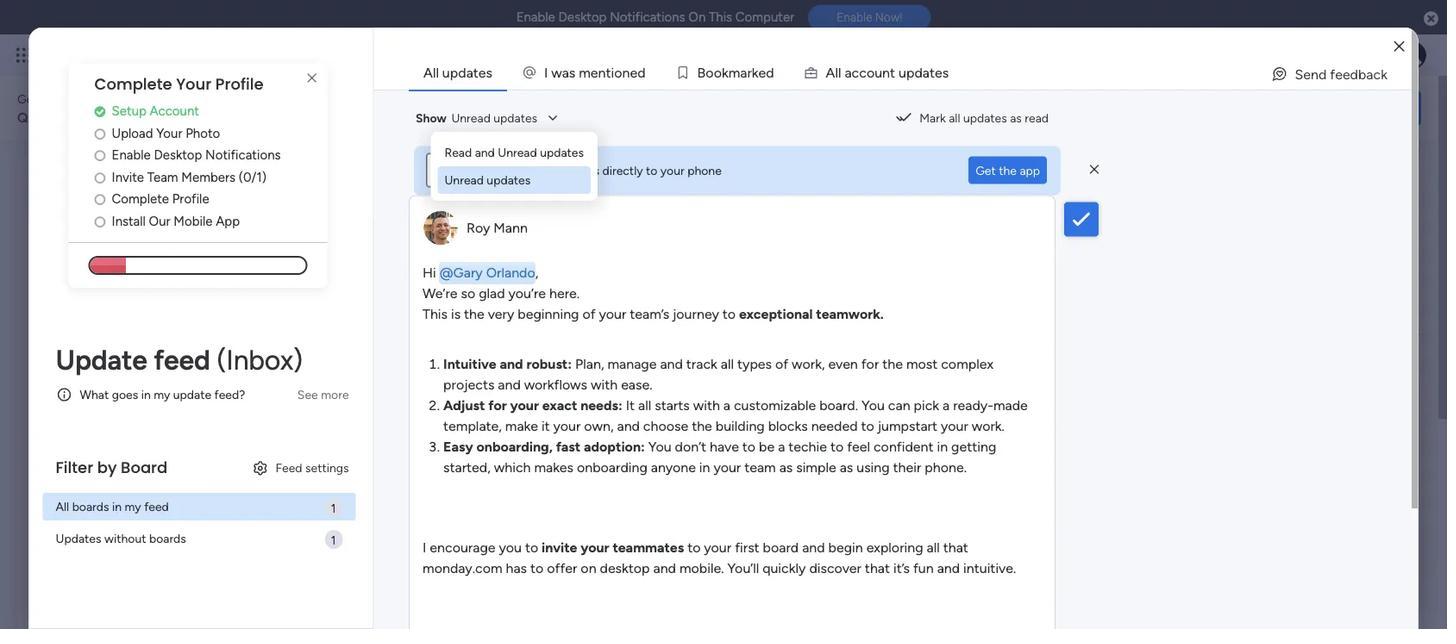 Task type: locate. For each thing, give the bounding box(es) containing it.
that
[[943, 540, 968, 556], [865, 561, 890, 577]]

t left p
[[890, 64, 895, 81]]

and left start
[[311, 590, 334, 607]]

more
[[321, 388, 349, 402]]

2 1 from the top
[[331, 533, 336, 548]]

that up intuitive.
[[943, 540, 968, 556]]

mann up orlando at top
[[493, 220, 528, 236]]

0 horizontal spatial dapulse x slim image
[[1090, 162, 1099, 177]]

and down intuitive and robust:
[[498, 377, 520, 393]]

feed settings
[[276, 461, 349, 476]]

profile up inbox
[[216, 73, 264, 95]]

1 horizontal spatial with
[[693, 398, 720, 414]]

see more
[[297, 388, 349, 402]]

0 horizontal spatial desktop
[[154, 147, 202, 163]]

of right beginning
[[582, 306, 595, 323]]

0 horizontal spatial s
[[569, 64, 575, 81]]

2 vertical spatial feed
[[144, 500, 169, 514]]

your down account
[[156, 125, 182, 141]]

o left p
[[866, 64, 874, 81]]

1 k from the left
[[722, 64, 728, 81]]

work up "complete your profile"
[[139, 45, 170, 65]]

n right i on the top of page
[[622, 64, 630, 81]]

i encourage you to invite your teammates
[[422, 540, 684, 556]]

the right "is"
[[464, 306, 484, 323]]

to
[[646, 163, 657, 178], [722, 306, 735, 323], [861, 418, 874, 435], [742, 439, 755, 455], [830, 439, 843, 455], [525, 540, 538, 556], [687, 540, 700, 556], [530, 561, 543, 577]]

1 vertical spatial you
[[648, 439, 671, 455]]

get
[[975, 163, 996, 178]]

d
[[637, 64, 645, 81], [766, 64, 774, 81], [914, 64, 922, 81]]

1 m from the left
[[579, 64, 590, 81]]

(inbox) down update
[[154, 446, 206, 465]]

desktop for enable desktop notifications on this computer
[[559, 9, 607, 25]]

to right 'directly'
[[646, 163, 657, 178]]

circle o image for install
[[95, 215, 106, 228]]

mobile
[[174, 213, 213, 229]]

1 vertical spatial update
[[62, 446, 115, 465]]

you down choose
[[648, 439, 671, 455]]

complete for complete your profile
[[95, 73, 172, 95]]

1 vertical spatial i
[[422, 540, 426, 556]]

see more button
[[291, 381, 356, 409]]

install
[[112, 213, 146, 229]]

a right be at the bottom
[[778, 439, 785, 455]]

management left >
[[110, 379, 182, 393]]

you left can
[[861, 398, 885, 414]]

w
[[551, 64, 562, 81]]

circle o image inside 'invite team members (0/1)' link
[[95, 171, 106, 184]]

enable left now!
[[837, 10, 873, 24]]

0 vertical spatial you
[[861, 398, 885, 414]]

o right w
[[614, 64, 622, 81]]

access
[[67, 109, 110, 126]]

1 vertical spatial (inbox)
[[154, 446, 206, 465]]

1 horizontal spatial i
[[544, 64, 548, 81]]

in right goes
[[141, 388, 151, 402]]

2 m from the left
[[728, 64, 740, 81]]

boards right without
[[149, 532, 186, 546]]

profile down invite team members (0/1)
[[172, 191, 209, 207]]

1 d from the left
[[637, 64, 645, 81]]

1 vertical spatial this
[[422, 306, 447, 323]]

robust:
[[526, 356, 572, 373]]

work right component icon
[[81, 379, 107, 393]]

see up dapulse x slim image
[[302, 48, 322, 63]]

updates
[[442, 64, 492, 81], [493, 111, 537, 126], [963, 111, 1007, 126], [540, 145, 584, 160], [486, 173, 530, 188]]

adjust for your exact needs:
[[443, 398, 622, 414]]

notifications up (0/1)
[[205, 147, 281, 163]]

2 horizontal spatial n
[[882, 64, 890, 81]]

circle o image inside complete profile link
[[95, 193, 106, 206]]

unread down read
[[444, 173, 483, 188]]

3 d from the left
[[914, 64, 922, 81]]

all inside button
[[949, 111, 960, 126]]

0 horizontal spatial of
[[582, 306, 595, 323]]

update right close update feed (inbox) icon
[[62, 446, 115, 465]]

4 circle o image from the top
[[95, 215, 106, 228]]

1 t from the left
[[606, 64, 611, 81]]

feel
[[847, 439, 870, 455]]

m left the r
[[728, 64, 740, 81]]

enable desktop notifications on this computer
[[516, 9, 795, 25]]

all right it
[[638, 398, 651, 414]]

your up setup account link at left
[[176, 73, 212, 95]]

recently
[[62, 176, 126, 195]]

management
[[174, 45, 268, 65], [110, 379, 182, 393]]

recently visited
[[62, 176, 177, 195]]

close recently visited image
[[38, 175, 59, 196]]

1 down 'settings'
[[331, 501, 336, 516]]

and right fun
[[937, 561, 960, 577]]

on
[[580, 561, 596, 577]]

work,
[[792, 356, 825, 373]]

with inside it all starts with a customizable board. you can pick a ready-made template, make it your own, and choose the building blocks needed to jumpstart your work.
[[693, 398, 720, 414]]

0 horizontal spatial all
[[56, 500, 69, 514]]

m left i on the top of page
[[579, 64, 590, 81]]

this left "is"
[[422, 306, 447, 323]]

0 horizontal spatial teammates
[[238, 590, 308, 607]]

1 vertical spatial notifications
[[205, 147, 281, 163]]

0 vertical spatial see
[[302, 48, 322, 63]]

1 vertical spatial your
[[156, 125, 182, 141]]

1 vertical spatial desktop
[[154, 147, 202, 163]]

needs:
[[580, 398, 622, 414]]

0 horizontal spatial invite
[[112, 169, 144, 185]]

circle o image
[[95, 127, 106, 140], [95, 171, 106, 184], [95, 193, 106, 206], [95, 215, 106, 228]]

1 horizontal spatial (inbox)
[[217, 344, 303, 377]]

all right mark
[[949, 111, 960, 126]]

board
[[763, 540, 799, 556]]

1 horizontal spatial dapulse x slim image
[[1396, 160, 1417, 180]]

and left the mobile.
[[653, 561, 676, 577]]

1 horizontal spatial invite
[[168, 590, 203, 607]]

unread
[[451, 111, 490, 126], [498, 145, 537, 160], [444, 173, 483, 188]]

u left p
[[874, 64, 882, 81]]

dapulse x slim image
[[1396, 160, 1417, 180], [1090, 162, 1099, 177]]

d up mark
[[914, 64, 922, 81]]

0 vertical spatial my
[[154, 388, 170, 402]]

in
[[141, 388, 151, 402], [937, 439, 948, 455], [699, 460, 710, 476], [112, 500, 122, 514]]

0 horizontal spatial d
[[637, 64, 645, 81]]

search
[[1365, 100, 1408, 116]]

setup account
[[112, 103, 199, 119]]

you inside it all starts with a customizable board. you can pick a ready-made template, make it your own, and choose the building blocks needed to jumpstart your work.
[[861, 398, 885, 414]]

and up discover
[[802, 540, 825, 556]]

d for i w a s m e n t i o n e d
[[637, 64, 645, 81]]

desktop up i w a s m e n t i o n e d
[[559, 9, 607, 25]]

is
[[451, 306, 460, 323]]

this
[[709, 9, 732, 25], [422, 306, 447, 323]]

i left w
[[544, 64, 548, 81]]

it all starts with a customizable board. you can pick a ready-made template, make it your own, and choose the building blocks needed to jumpstart your work.
[[443, 398, 1028, 435]]

collaborating
[[370, 590, 451, 607]]

2 t from the left
[[890, 64, 895, 81]]

l down enable now! button at the right top of the page
[[835, 64, 838, 81]]

dapulse close image
[[1424, 10, 1439, 28]]

m
[[579, 64, 590, 81], [728, 64, 740, 81]]

mobile.
[[679, 561, 724, 577]]

o right b
[[714, 64, 722, 81]]

the left the most
[[882, 356, 903, 373]]

2 horizontal spatial d
[[914, 64, 922, 81]]

check circle image
[[95, 105, 106, 118]]

1 l from the left
[[835, 64, 838, 81]]

1 vertical spatial my
[[125, 500, 141, 514]]

1 horizontal spatial my
[[154, 388, 170, 402]]

the inside it all starts with a customizable board. you can pick a ready-made template, make it your own, and choose the building blocks needed to jumpstart your work.
[[692, 418, 712, 435]]

dapulse x slim image right "app"
[[1090, 162, 1099, 177]]

the
[[999, 163, 1017, 178], [464, 306, 484, 323], [882, 356, 903, 373], [692, 418, 712, 435]]

notifications left on
[[610, 9, 685, 25]]

4 o from the left
[[866, 64, 874, 81]]

close image
[[1394, 40, 1405, 53]]

1 c from the left
[[852, 64, 859, 81]]

0 vertical spatial of
[[582, 306, 595, 323]]

photo
[[186, 125, 220, 141]]

as left read
[[1010, 111, 1022, 126]]

0 vertical spatial complete
[[95, 73, 172, 95]]

all up show
[[423, 64, 439, 81]]

(inbox) up workspace
[[217, 344, 303, 377]]

invite
[[541, 540, 577, 556]]

0 vertical spatial your
[[176, 73, 212, 95]]

3 n from the left
[[882, 64, 890, 81]]

0 horizontal spatial u
[[874, 64, 882, 81]]

visited
[[129, 176, 177, 195]]

update
[[173, 388, 211, 402]]

of inside hi @gary orlando , we're so glad you're here. this is the very beginning of your team's journey to exceptional teamwork.
[[582, 306, 595, 323]]

as down 'feel'
[[839, 460, 853, 476]]

update
[[56, 344, 147, 377], [62, 446, 115, 465]]

s right w
[[569, 64, 575, 81]]

now!
[[875, 10, 903, 24]]

my for update
[[154, 388, 170, 402]]

m for e
[[579, 64, 590, 81]]

1 vertical spatial with
[[693, 398, 720, 414]]

1 horizontal spatial work
[[139, 45, 170, 65]]

0 vertical spatial all
[[423, 64, 439, 81]]

feed
[[154, 344, 210, 377], [118, 446, 151, 465], [144, 500, 169, 514]]

my left >
[[154, 388, 170, 402]]

s right p
[[942, 64, 949, 81]]

2 horizontal spatial t
[[929, 64, 935, 81]]

0 horizontal spatial notifications
[[205, 147, 281, 163]]

u down now!
[[898, 64, 906, 81]]

i w a s m e n t i o n e d
[[544, 64, 645, 81]]

1 horizontal spatial t
[[890, 64, 895, 81]]

1 horizontal spatial enable
[[516, 9, 555, 25]]

this right on
[[709, 9, 732, 25]]

for
[[861, 356, 879, 373], [488, 398, 507, 414]]

0 horizontal spatial that
[[865, 561, 890, 577]]

0 horizontal spatial with
[[590, 377, 617, 393]]

1 horizontal spatial all
[[423, 64, 439, 81]]

p
[[906, 64, 914, 81]]

your for photo
[[156, 125, 182, 141]]

roy up without
[[123, 504, 146, 519]]

main
[[195, 379, 221, 393]]

feed
[[276, 461, 302, 476]]

i for i encourage you to invite your teammates
[[422, 540, 426, 556]]

1 horizontal spatial desktop
[[559, 9, 607, 25]]

1 vertical spatial work
[[81, 379, 107, 393]]

circle o image for invite
[[95, 171, 106, 184]]

has
[[506, 561, 527, 577]]

start
[[337, 590, 366, 607]]

1 horizontal spatial notifications
[[610, 9, 685, 25]]

a right p
[[922, 64, 929, 81]]

o left the r
[[706, 64, 714, 81]]

and right inbox
[[275, 109, 298, 126]]

and inside good afternoon, gary! quickly access your recent boards, inbox and workspaces
[[275, 109, 298, 126]]

roy mann up without
[[123, 504, 181, 519]]

2 o from the left
[[706, 64, 714, 81]]

c
[[852, 64, 859, 81], [859, 64, 866, 81]]

0 vertical spatial that
[[943, 540, 968, 556]]

circle o image for complete
[[95, 193, 106, 206]]

19h
[[1061, 514, 1081, 529]]

roy mann up @gary orlando link
[[466, 220, 528, 236]]

,
[[535, 265, 538, 281]]

0 vertical spatial update
[[56, 344, 147, 377]]

3 circle o image from the top
[[95, 193, 106, 206]]

with down plan, manage and track all types of work, even for the most complex projects and workflows with ease.
[[693, 398, 720, 414]]

dapulse x slim image down search on the top right of page
[[1396, 160, 1417, 180]]

1 vertical spatial all
[[56, 500, 69, 514]]

1 horizontal spatial for
[[861, 356, 879, 373]]

circle o image inside the 'install our mobile app' 'link'
[[95, 215, 106, 228]]

quick search
[[1326, 100, 1408, 116]]

1 horizontal spatial k
[[752, 64, 758, 81]]

0 vertical spatial profile
[[216, 73, 264, 95]]

1 horizontal spatial you
[[861, 398, 885, 414]]

0 horizontal spatial profile
[[172, 191, 209, 207]]

2 circle o image from the top
[[95, 171, 106, 184]]

journey
[[672, 306, 719, 323]]

4 e from the left
[[935, 64, 942, 81]]

fast
[[556, 439, 580, 455]]

the inside get the app button
[[999, 163, 1017, 178]]

easy
[[443, 439, 473, 455]]

2 horizontal spatial as
[[1010, 111, 1022, 126]]

1 vertical spatial roy mann
[[123, 504, 181, 519]]

roy
[[466, 220, 490, 236], [123, 504, 146, 519]]

to up 'feel'
[[861, 418, 874, 435]]

enable for enable now!
[[837, 10, 873, 24]]

tab list
[[409, 55, 1412, 90]]

template,
[[443, 418, 502, 435]]

0 horizontal spatial boards
[[72, 500, 109, 514]]

1 vertical spatial of
[[775, 356, 788, 373]]

2 horizontal spatial enable
[[837, 10, 873, 24]]

close update feed (inbox) image
[[38, 445, 59, 466]]

1 horizontal spatial mann
[[493, 220, 528, 236]]

circle o image inside the upload your photo link
[[95, 127, 106, 140]]

your for profile
[[176, 73, 212, 95]]

3 e from the left
[[758, 64, 766, 81]]

desktop up invite team members (0/1)
[[154, 147, 202, 163]]

see
[[302, 48, 322, 63], [297, 388, 318, 402]]

so
[[461, 286, 475, 302]]

0 vertical spatial mann
[[493, 220, 528, 236]]

0 horizontal spatial this
[[422, 306, 447, 323]]

0 horizontal spatial n
[[598, 64, 606, 81]]

monday work management
[[77, 45, 268, 65]]

1 vertical spatial 1
[[331, 533, 336, 548]]

goes
[[112, 388, 138, 402]]

0 vertical spatial i
[[544, 64, 548, 81]]

feedback
[[1330, 66, 1388, 82]]

with inside plan, manage and track all types of work, even for the most complex projects and workflows with ease.
[[590, 377, 617, 393]]

unread up "unread updates" at the left top of the page
[[498, 145, 537, 160]]

1 up invite your teammates and start collaborating at the left bottom
[[331, 533, 336, 548]]

1 vertical spatial see
[[297, 388, 318, 402]]

all right track
[[721, 356, 734, 373]]

show
[[415, 111, 446, 126]]

your inside the to your first board and begin exploring all that monday.com has to offer on desktop and mobile. you'll quickly discover that it's fun and intuitive.
[[704, 540, 731, 556]]

1 horizontal spatial d
[[766, 64, 774, 81]]

directly
[[602, 163, 643, 178]]

0 horizontal spatial k
[[722, 64, 728, 81]]

e right i on the top of page
[[630, 64, 637, 81]]

1 circle o image from the top
[[95, 127, 106, 140]]

intuitive.
[[963, 561, 1016, 577]]

to left be at the bottom
[[742, 439, 755, 455]]

desktop
[[559, 9, 607, 25], [154, 147, 202, 163]]

t right p
[[929, 64, 935, 81]]

1 1 from the top
[[331, 501, 336, 516]]

the inside plan, manage and track all types of work, even for the most complex projects and workflows with ease.
[[882, 356, 903, 373]]

d right i on the top of page
[[637, 64, 645, 81]]

2 l from the left
[[838, 64, 841, 81]]

all for all boards in my feed
[[56, 500, 69, 514]]

exact
[[542, 398, 577, 414]]

0 horizontal spatial you
[[648, 439, 671, 455]]

profile
[[216, 73, 264, 95], [172, 191, 209, 207]]

0 horizontal spatial mann
[[149, 504, 181, 519]]

you'll
[[727, 561, 759, 577]]

update feed (inbox) up work management > main workspace
[[56, 344, 303, 377]]

s
[[569, 64, 575, 81], [942, 64, 949, 81]]

update up what
[[56, 344, 147, 377]]

i inside tab list
[[544, 64, 548, 81]]

of inside plan, manage and track all types of work, even for the most complex projects and workflows with ease.
[[775, 356, 788, 373]]

n left i on the top of page
[[598, 64, 606, 81]]

0 vertical spatial roy mann
[[466, 220, 528, 236]]

what goes in my update feed?
[[80, 388, 245, 402]]

a
[[826, 64, 835, 81]]

your inside hi @gary orlando , we're so glad you're here. this is the very beginning of your team's journey to exceptional teamwork.
[[599, 306, 626, 323]]

complete for complete profile
[[112, 191, 169, 207]]

to your first board and begin exploring all that monday.com has to offer on desktop and mobile. you'll quickly discover that it's fun and intuitive.
[[422, 540, 1016, 577]]

all up updates
[[56, 500, 69, 514]]

send
[[1295, 66, 1327, 82]]

invite inside 'invite team members (0/1)' link
[[112, 169, 144, 185]]

1 horizontal spatial roy
[[466, 220, 490, 236]]

circle o image for upload
[[95, 127, 106, 140]]

a right a
[[844, 64, 852, 81]]

complete up install
[[112, 191, 169, 207]]

3 t from the left
[[929, 64, 935, 81]]

plans
[[325, 48, 354, 63]]

of left work,
[[775, 356, 788, 373]]

feed up work management > main workspace
[[154, 344, 210, 377]]

my for feed
[[125, 500, 141, 514]]

see inside see more button
[[297, 388, 318, 402]]

1 vertical spatial complete
[[112, 191, 169, 207]]

see inside see plans button
[[302, 48, 322, 63]]

workflows
[[524, 377, 587, 393]]

1 horizontal spatial u
[[898, 64, 906, 81]]

enable inside button
[[837, 10, 873, 24]]

you inside you don't have to be a techie to feel confident in getting started, which makes onboarding anyone in your team as simple as using their phone.
[[648, 439, 671, 455]]

1 horizontal spatial s
[[942, 64, 949, 81]]

0 vertical spatial 1
[[331, 501, 336, 516]]

1 vertical spatial profile
[[172, 191, 209, 207]]

building
[[715, 418, 765, 435]]

0 vertical spatial with
[[590, 377, 617, 393]]

encourage
[[429, 540, 495, 556]]

1 vertical spatial mann
[[149, 504, 181, 519]]

for right even
[[861, 356, 879, 373]]

d right the r
[[766, 64, 774, 81]]

monday.com
[[422, 561, 502, 577]]

the right get at the top right of the page
[[999, 163, 1017, 178]]

t
[[606, 64, 611, 81], [890, 64, 895, 81], [929, 64, 935, 81]]

1 vertical spatial roy
[[123, 504, 146, 519]]

install our mobile app link
[[95, 212, 327, 231]]

management up "complete your profile"
[[174, 45, 268, 65]]

customizable
[[734, 398, 816, 414]]

component image
[[60, 377, 75, 392]]

workspaces
[[302, 109, 376, 126]]

the up the don't
[[692, 418, 712, 435]]

all inside the to your first board and begin exploring all that monday.com has to offer on desktop and mobile. you'll quickly discover that it's fun and intuitive.
[[927, 540, 940, 556]]

1 horizontal spatial profile
[[216, 73, 264, 95]]

0 vertical spatial for
[[861, 356, 879, 373]]

and
[[275, 109, 298, 126], [475, 145, 495, 160], [499, 356, 523, 373], [660, 356, 683, 373], [498, 377, 520, 393], [617, 418, 640, 435], [802, 540, 825, 556], [653, 561, 676, 577], [937, 561, 960, 577], [311, 590, 334, 607]]

boards up updates
[[72, 500, 109, 514]]

0 horizontal spatial m
[[579, 64, 590, 81]]

1 e from the left
[[590, 64, 598, 81]]

see plans
[[302, 48, 354, 63]]

circle o image
[[95, 149, 106, 162]]

get the app
[[975, 163, 1040, 178]]



Task type: describe. For each thing, give the bounding box(es) containing it.
quickly
[[762, 561, 806, 577]]

upload your photo
[[112, 125, 220, 141]]

1 u from the left
[[874, 64, 882, 81]]

pick
[[914, 398, 939, 414]]

0 vertical spatial feed
[[154, 344, 210, 377]]

2 vertical spatial unread
[[444, 173, 483, 188]]

quick search button
[[1298, 91, 1422, 126]]

all inside it all starts with a customizable board. you can pick a ready-made template, make it your own, and choose the building blocks needed to jumpstart your work.
[[638, 398, 651, 414]]

a inside you don't have to be a techie to feel confident in getting started, which makes onboarding anyone in your team as simple as using their phone.
[[778, 439, 785, 455]]

1 image
[[1196, 35, 1211, 55]]

@gary orlando link
[[439, 261, 535, 285]]

which
[[494, 460, 531, 476]]

it's
[[893, 561, 910, 577]]

0 vertical spatial (inbox)
[[217, 344, 303, 377]]

0 horizontal spatial as
[[779, 460, 793, 476]]

simple
[[796, 460, 836, 476]]

tab list containing all updates
[[409, 55, 1412, 90]]

the inside hi @gary orlando , we're so glad you're here. this is the very beginning of your team's journey to exceptional teamwork.
[[464, 306, 484, 323]]

phone
[[687, 163, 721, 178]]

made
[[993, 398, 1028, 414]]

adjust
[[443, 398, 485, 414]]

adoption:
[[584, 439, 645, 455]]

enable desktop notifications link
[[95, 146, 327, 165]]

you're
[[508, 286, 546, 302]]

as inside button
[[1010, 111, 1022, 126]]

public board image
[[60, 349, 79, 368]]

gary orlando image
[[1399, 41, 1427, 69]]

d for a l l a c c o u n t u p d a t e s
[[914, 64, 922, 81]]

for inside plan, manage and track all types of work, even for the most complex projects and workflows with ease.
[[861, 356, 879, 373]]

0 vertical spatial roy
[[466, 220, 490, 236]]

and left track
[[660, 356, 683, 373]]

add to favorites image
[[260, 350, 277, 367]]

in down the don't
[[699, 460, 710, 476]]

a up building
[[723, 398, 730, 414]]

1 horizontal spatial that
[[943, 540, 968, 556]]

work management > main workspace
[[81, 379, 282, 393]]

2 e from the left
[[630, 64, 637, 81]]

0 horizontal spatial roy
[[123, 504, 146, 519]]

good afternoon, gary! quickly access your recent boards, inbox and workspaces
[[17, 91, 376, 126]]

0 vertical spatial work
[[139, 45, 170, 65]]

see for see plans
[[302, 48, 322, 63]]

jumpstart
[[878, 418, 937, 435]]

read
[[444, 145, 472, 160]]

notifications for enable desktop notifications on this computer
[[610, 9, 685, 25]]

install our mobile app
[[112, 213, 240, 229]]

1 horizontal spatial boards
[[149, 532, 186, 546]]

3 o from the left
[[714, 64, 722, 81]]

a l l a c c o u n t u p d a t e s
[[826, 64, 949, 81]]

we're
[[422, 286, 457, 302]]

1 o from the left
[[614, 64, 622, 81]]

a right pick at the right of the page
[[943, 398, 950, 414]]

0 vertical spatial update feed (inbox)
[[56, 344, 303, 377]]

all for all updates
[[423, 64, 439, 81]]

our
[[149, 213, 170, 229]]

enable for enable desktop notifications on this computer
[[516, 9, 555, 25]]

i for i w a s m e n t i o n e d
[[544, 64, 548, 81]]

2 c from the left
[[859, 64, 866, 81]]

in up updates without boards
[[112, 500, 122, 514]]

orlando
[[486, 265, 535, 281]]

updates down "read and unread updates"
[[486, 173, 530, 188]]

using
[[856, 460, 890, 476]]

1 for all boards in my feed
[[331, 501, 336, 516]]

account
[[150, 103, 199, 119]]

app
[[1020, 163, 1040, 178]]

quickly
[[17, 109, 64, 126]]

enable for enable desktop notifications
[[112, 147, 151, 163]]

to right "you"
[[525, 540, 538, 556]]

even
[[828, 356, 858, 373]]

0 vertical spatial unread
[[451, 111, 490, 126]]

glad
[[478, 286, 505, 302]]

and left robust:
[[499, 356, 523, 373]]

show unread updates
[[415, 111, 537, 126]]

updates inside button
[[963, 111, 1007, 126]]

upload your photo link
[[95, 124, 327, 143]]

2 n from the left
[[622, 64, 630, 81]]

mark all updates as read button
[[888, 104, 1056, 132]]

2 s from the left
[[942, 64, 949, 81]]

2 d from the left
[[766, 64, 774, 81]]

0 vertical spatial management
[[174, 45, 268, 65]]

in up phone.
[[937, 439, 948, 455]]

invite button
[[1036, 585, 1080, 612]]

1 vertical spatial feed
[[118, 446, 151, 465]]

can
[[888, 398, 910, 414]]

0 horizontal spatial (inbox)
[[154, 446, 206, 465]]

1 vertical spatial unread
[[498, 145, 537, 160]]

>
[[185, 379, 192, 393]]

0 horizontal spatial roy mann
[[123, 504, 181, 519]]

dapulse x slim image
[[302, 68, 322, 89]]

their
[[893, 460, 921, 476]]

2 k from the left
[[752, 64, 758, 81]]

invite team members (0/1) link
[[95, 168, 327, 187]]

invite for team
[[112, 169, 144, 185]]

invite for your
[[168, 590, 203, 607]]

to down needed
[[830, 439, 843, 455]]

updates up "show unread updates"
[[442, 64, 492, 81]]

teamwork.
[[816, 306, 884, 323]]

setup account link
[[95, 102, 327, 121]]

own,
[[584, 418, 613, 435]]

1 s from the left
[[569, 64, 575, 81]]

your inside good afternoon, gary! quickly access your recent boards, inbox and workspaces
[[113, 109, 141, 126]]

needed
[[811, 418, 858, 435]]

app
[[216, 213, 240, 229]]

on
[[689, 9, 706, 25]]

quick
[[1326, 100, 1362, 116]]

0 horizontal spatial for
[[488, 398, 507, 414]]

fun
[[913, 561, 934, 577]]

2 u from the left
[[898, 64, 906, 81]]

1 vertical spatial teammates
[[238, 590, 308, 607]]

desktop for enable desktop notifications
[[154, 147, 202, 163]]

updates up "read and unread updates"
[[493, 111, 537, 126]]

1 for updates without boards
[[331, 533, 336, 548]]

0 vertical spatial teammates
[[612, 540, 684, 556]]

and up receive
[[475, 145, 495, 160]]

updates up notifications
[[540, 145, 584, 160]]

ease.
[[621, 377, 652, 393]]

all inside plan, manage and track all types of work, even for the most complex projects and workflows with ease.
[[721, 356, 734, 373]]

hi
[[422, 265, 436, 281]]

gary!
[[109, 91, 139, 106]]

feed?
[[214, 388, 245, 402]]

by
[[97, 457, 117, 479]]

b
[[697, 64, 706, 81]]

and inside it all starts with a customizable board. you can pick a ready-made template, make it your own, and choose the building blocks needed to jumpstart your work.
[[617, 418, 640, 435]]

1 horizontal spatial as
[[839, 460, 853, 476]]

beginning
[[517, 306, 579, 323]]

a right b
[[740, 64, 747, 81]]

invite your teammates and start collaborating
[[168, 590, 451, 607]]

monday
[[77, 45, 136, 65]]

to inside hi @gary orlando , we're so glad you're here. this is the very beginning of your team's journey to exceptional teamwork.
[[722, 306, 735, 323]]

enable now!
[[837, 10, 903, 24]]

1 vertical spatial management
[[110, 379, 182, 393]]

invite inside invite button
[[1043, 591, 1073, 606]]

see for see more
[[297, 388, 318, 402]]

receive your notifications directly to your phone
[[459, 163, 721, 178]]

1 vertical spatial that
[[865, 561, 890, 577]]

onboarding,
[[476, 439, 552, 455]]

templates image image
[[1178, 407, 1406, 526]]

plan,
[[575, 356, 604, 373]]

m for a
[[728, 64, 740, 81]]

board.
[[819, 398, 858, 414]]

team
[[147, 169, 178, 185]]

this inside hi @gary orlando , we're so glad you're here. this is the very beginning of your team's journey to exceptional teamwork.
[[422, 306, 447, 323]]

desktop
[[600, 561, 650, 577]]

0 vertical spatial this
[[709, 9, 732, 25]]

notifications for enable desktop notifications
[[205, 147, 281, 163]]

your inside you don't have to be a techie to feel confident in getting started, which makes onboarding anyone in your team as simple as using their phone.
[[713, 460, 741, 476]]

to up the mobile.
[[687, 540, 700, 556]]

good
[[17, 91, 48, 106]]

anyone
[[651, 460, 696, 476]]

settings
[[305, 461, 349, 476]]

roy mann image
[[79, 505, 113, 539]]

1 vertical spatial update feed (inbox)
[[62, 446, 206, 465]]

unread updates
[[444, 173, 530, 188]]

filter by board
[[56, 457, 168, 479]]

select product image
[[16, 47, 33, 64]]

to right has
[[530, 561, 543, 577]]

mark
[[919, 111, 946, 126]]

discover
[[809, 561, 861, 577]]

to inside it all starts with a customizable board. you can pick a ready-made template, make it your own, and choose the building blocks needed to jumpstart your work.
[[861, 418, 874, 435]]

0 vertical spatial boards
[[72, 500, 109, 514]]

phone.
[[925, 460, 967, 476]]

it
[[541, 418, 550, 435]]

projects
[[443, 377, 494, 393]]

workspace
[[224, 379, 282, 393]]

most
[[906, 356, 938, 373]]

enable desktop notifications
[[112, 147, 281, 163]]

exploring
[[866, 540, 923, 556]]

0 horizontal spatial work
[[81, 379, 107, 393]]

have
[[710, 439, 739, 455]]

work.
[[972, 418, 1005, 435]]

recent
[[145, 109, 185, 126]]

a left i on the top of page
[[562, 64, 569, 81]]

inbox
[[238, 109, 272, 126]]

ready-
[[953, 398, 993, 414]]

it
[[626, 398, 635, 414]]

complete profile link
[[95, 190, 327, 209]]

don't
[[675, 439, 706, 455]]

1 n from the left
[[598, 64, 606, 81]]

choose
[[643, 418, 688, 435]]



Task type: vqa. For each thing, say whether or not it's contained in the screenshot.
the bottommost the 'that'
yes



